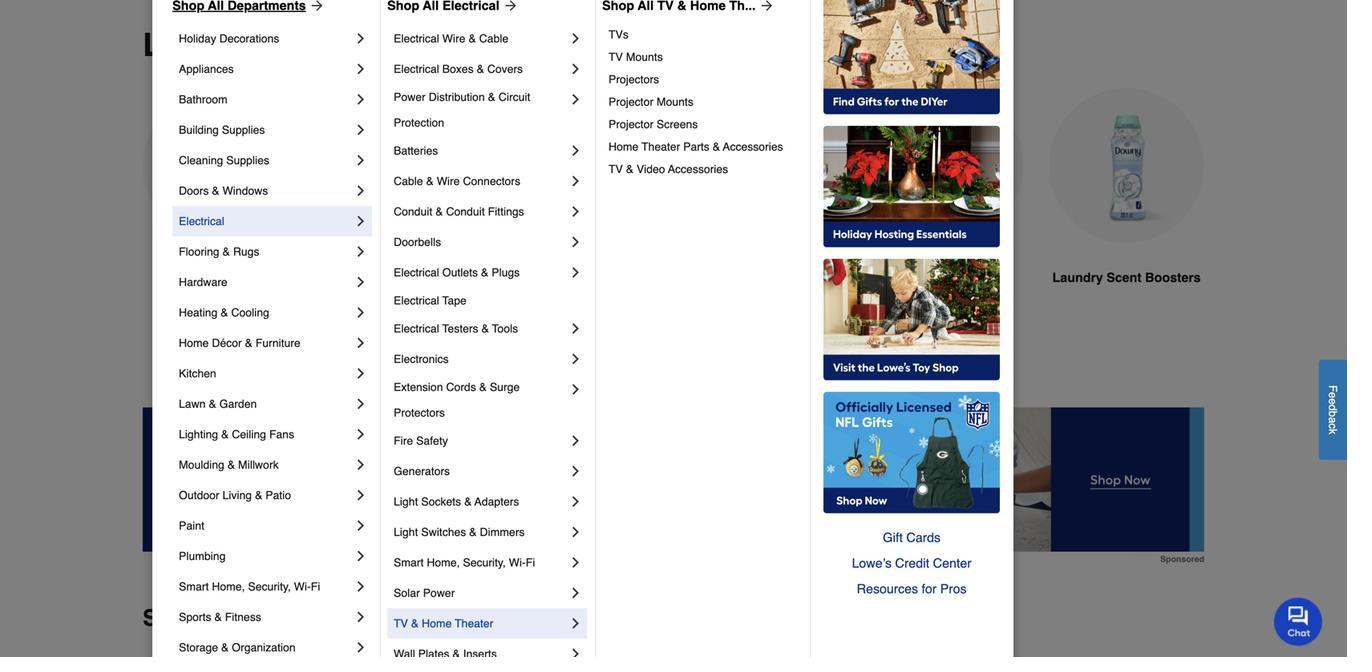 Task type: describe. For each thing, give the bounding box(es) containing it.
chevron right image for storage & organization
[[353, 640, 369, 656]]

batteries
[[394, 144, 438, 157]]

b
[[1327, 411, 1340, 417]]

paint
[[179, 520, 204, 533]]

chevron right image for bathroom
[[353, 91, 369, 107]]

laundry stain removers
[[507, 270, 659, 285]]

chevron right image for kitchen
[[353, 366, 369, 382]]

smart home, security, wi-fi for right smart home, security, wi-fi link
[[394, 557, 535, 569]]

home for home décor & furniture
[[179, 337, 209, 350]]

solar
[[394, 587, 420, 600]]

laundry for laundry stain removers
[[507, 270, 558, 285]]

electrical testers & tools link
[[394, 314, 568, 344]]

furniture
[[256, 337, 301, 350]]

& down solar
[[411, 618, 419, 630]]

chevron right image for electrical testers & tools
[[568, 321, 584, 337]]

electrical for electrical testers & tools
[[394, 322, 439, 335]]

cable & wire connectors
[[394, 175, 520, 188]]

storage
[[179, 642, 218, 654]]

home décor & furniture
[[179, 337, 301, 350]]

chevron right image for heating & cooling
[[353, 305, 369, 321]]

tv for tv & home theater
[[394, 618, 408, 630]]

washing
[[710, 270, 763, 285]]

k
[[1327, 429, 1340, 435]]

electrical testers & tools
[[394, 322, 518, 335]]

mounts for tv mounts
[[626, 51, 663, 63]]

chevron right image for light switches & dimmers
[[568, 525, 584, 541]]

wi- for right smart home, security, wi-fi link
[[509, 557, 526, 569]]

fitness
[[225, 611, 261, 624]]

extension cords & surge protectors
[[394, 381, 523, 419]]

electrical wire & cable link
[[394, 23, 568, 54]]

fans
[[269, 428, 294, 441]]

fittings
[[488, 205, 524, 218]]

2 arrow right image from the left
[[756, 0, 775, 14]]

1 vertical spatial cable
[[394, 175, 423, 188]]

0 vertical spatial cable
[[479, 32, 509, 45]]

electrical link
[[179, 206, 353, 237]]

sports & fitness
[[179, 611, 261, 624]]

projector screens
[[609, 118, 698, 131]]

tv & home theater link
[[394, 609, 568, 639]]

generators link
[[394, 456, 568, 487]]

tv mounts
[[609, 51, 663, 63]]

chevron right image for batteries
[[568, 143, 584, 159]]

chevron right image for smart home, security, wi-fi
[[568, 555, 584, 571]]

shop
[[143, 606, 199, 632]]

chevron right image for flooring & rugs
[[353, 244, 369, 260]]

machine
[[767, 270, 818, 285]]

gift
[[883, 531, 903, 545]]

building supplies link
[[179, 115, 353, 145]]

& inside extension cords & surge protectors
[[479, 381, 487, 394]]

holiday decorations
[[179, 32, 279, 45]]

& right lawn
[[209, 398, 216, 411]]

& left cooling at the left top of the page
[[221, 306, 228, 319]]

outdoor living & patio link
[[179, 480, 353, 511]]

projector mounts
[[609, 95, 694, 108]]

light for light switches & dimmers
[[394, 526, 418, 539]]

electrical tape link
[[394, 288, 584, 314]]

2 e from the top
[[1327, 399, 1340, 405]]

lawn & garden
[[179, 398, 257, 411]]

laundry for laundry detergent
[[164, 270, 214, 285]]

& down cable & wire connectors
[[436, 205, 443, 218]]

chevron right image for electrical boxes & covers
[[568, 61, 584, 77]]

circuit
[[499, 91, 530, 103]]

heating & cooling link
[[179, 298, 353, 328]]

chevron right image for light sockets & adapters
[[568, 494, 584, 510]]

credit
[[895, 556, 930, 571]]

doors & windows
[[179, 184, 268, 197]]

sports
[[179, 611, 211, 624]]

& up electrical boxes & covers link
[[469, 32, 476, 45]]

building
[[179, 124, 219, 136]]

f e e d b a c k button
[[1319, 360, 1347, 460]]

1 horizontal spatial smart home, security, wi-fi link
[[394, 548, 568, 578]]

fi for right smart home, security, wi-fi link
[[526, 557, 535, 569]]

& inside 'link'
[[469, 526, 477, 539]]

fabric fresheners link
[[868, 88, 1023, 326]]

solar power
[[394, 587, 455, 600]]

chevron right image for extension cords & surge protectors
[[568, 382, 584, 398]]

gift cards
[[883, 531, 941, 545]]

holiday
[[179, 32, 216, 45]]

tv & home theater
[[394, 618, 493, 630]]

doors & windows link
[[179, 176, 353, 206]]

plugs
[[492, 266, 520, 279]]

holiday decorations link
[[179, 23, 353, 54]]

chevron right image for sports & fitness
[[353, 610, 369, 626]]

& right doors on the left of the page
[[212, 184, 219, 197]]

lawn & garden link
[[179, 389, 353, 419]]

light sockets & adapters
[[394, 496, 519, 508]]

paint link
[[179, 511, 353, 541]]

smart for right smart home, security, wi-fi link
[[394, 557, 424, 569]]

fire
[[394, 435, 413, 448]]

moulding & millwork
[[179, 459, 279, 472]]

connectors
[[463, 175, 520, 188]]

garden
[[219, 398, 257, 411]]

bottle of downy laundry scent booster. image
[[1049, 88, 1205, 243]]

brand
[[238, 606, 302, 632]]

fabric softeners link
[[324, 88, 480, 326]]

projectors link
[[609, 68, 799, 91]]

2 vertical spatial home
[[422, 618, 452, 630]]

chevron right image for lawn & garden
[[353, 396, 369, 412]]

appliances link
[[179, 54, 353, 84]]

flooring
[[179, 245, 219, 258]]

adapters
[[475, 496, 519, 508]]

electrical for electrical tape
[[394, 294, 439, 307]]

chevron right image for cleaning supplies
[[353, 152, 369, 168]]

electrical for electrical wire & cable
[[394, 32, 439, 45]]

resources
[[857, 582, 918, 597]]

holiday hosting essentials. image
[[824, 126, 1000, 248]]

fire safety link
[[394, 426, 568, 456]]

protectors
[[394, 407, 445, 419]]

laundry scent boosters
[[1053, 270, 1201, 285]]

storage & organization link
[[179, 633, 353, 658]]

projector for projector mounts
[[609, 95, 654, 108]]

light switches & dimmers
[[394, 526, 525, 539]]

tools
[[492, 322, 518, 335]]

pros
[[940, 582, 967, 597]]

electrical for electrical
[[179, 215, 224, 228]]

generators
[[394, 465, 450, 478]]

cleaning supplies link
[[179, 145, 353, 176]]

living
[[223, 489, 252, 502]]

theater inside home theater parts & accessories link
[[642, 140, 680, 153]]

chevron right image for building supplies
[[353, 122, 369, 138]]

detergent
[[218, 270, 278, 285]]

patio
[[266, 489, 291, 502]]

chevron right image for home décor & furniture
[[353, 335, 369, 351]]

visit the lowe's toy shop. image
[[824, 259, 1000, 381]]

chevron right image for cable & wire connectors
[[568, 173, 584, 189]]

1 arrow right image from the left
[[500, 0, 519, 14]]

moulding
[[179, 459, 224, 472]]

electrical for electrical outlets & plugs
[[394, 266, 439, 279]]

fabric fresheners
[[890, 270, 1001, 285]]

chevron right image for lighting & ceiling fans
[[353, 427, 369, 443]]

lowe's credit center link
[[824, 551, 1000, 577]]

& left the tools
[[482, 322, 489, 335]]



Task type: vqa. For each thing, say whether or not it's contained in the screenshot.
1st Cart from the left
no



Task type: locate. For each thing, give the bounding box(es) containing it.
security, up sports & fitness link
[[248, 581, 291, 593]]

0 vertical spatial tv
[[609, 51, 623, 63]]

cards
[[907, 531, 941, 545]]

electrical down doorbells on the left of page
[[394, 266, 439, 279]]

0 horizontal spatial smart
[[179, 581, 209, 593]]

chat invite button image
[[1274, 598, 1323, 646]]

by
[[205, 606, 231, 632]]

electrical up electrical boxes & covers
[[394, 32, 439, 45]]

0 horizontal spatial wi-
[[294, 581, 311, 593]]

cable down batteries
[[394, 175, 423, 188]]

electrical down softeners
[[394, 294, 439, 307]]

fabric
[[351, 270, 390, 285], [890, 270, 928, 285]]

rugs
[[233, 245, 259, 258]]

protection
[[394, 116, 444, 129]]

chevron right image for conduit & conduit fittings
[[568, 204, 584, 220]]

fi up "solar power" link
[[526, 557, 535, 569]]

accessories down the projector screens link
[[723, 140, 783, 153]]

lowe's
[[852, 556, 892, 571]]

heating
[[179, 306, 218, 319]]

& down batteries
[[426, 175, 434, 188]]

1 vertical spatial security,
[[248, 581, 291, 593]]

& right parts
[[713, 140, 720, 153]]

0 horizontal spatial conduit
[[394, 205, 432, 218]]

0 vertical spatial fi
[[526, 557, 535, 569]]

1 vertical spatial home,
[[212, 581, 245, 593]]

security, up "solar power" link
[[463, 557, 506, 569]]

home, down switches
[[427, 557, 460, 569]]

home, for right smart home, security, wi-fi link
[[427, 557, 460, 569]]

chevron right image for hardware
[[353, 274, 369, 290]]

mounts up screens
[[657, 95, 694, 108]]

wi- for smart home, security, wi-fi link to the left
[[294, 581, 311, 593]]

2 fabric from the left
[[890, 270, 928, 285]]

safety
[[416, 435, 448, 448]]

hardware link
[[179, 267, 353, 298]]

0 horizontal spatial home,
[[212, 581, 245, 593]]

security,
[[463, 557, 506, 569], [248, 581, 291, 593]]

& left circuit at top left
[[488, 91, 495, 103]]

1 vertical spatial wire
[[437, 175, 460, 188]]

white bottle of shout stain remover. image
[[505, 88, 661, 244]]

building supplies
[[179, 124, 265, 136]]

2 light from the top
[[394, 526, 418, 539]]

light inside 'link'
[[394, 526, 418, 539]]

& inside power distribution & circuit protection
[[488, 91, 495, 103]]

home for home theater parts & accessories
[[609, 140, 639, 153]]

arrow right image up electrical wire & cable link
[[500, 0, 519, 14]]

smart home, security, wi-fi for smart home, security, wi-fi link to the left
[[179, 581, 320, 593]]

conduit down cable & wire connectors
[[446, 205, 485, 218]]

0 vertical spatial mounts
[[626, 51, 663, 63]]

distribution
[[429, 91, 485, 103]]

fi down 'plumbing' link
[[311, 581, 320, 593]]

fi for smart home, security, wi-fi link to the left
[[311, 581, 320, 593]]

flooring & rugs link
[[179, 237, 353, 267]]

1 horizontal spatial fabric
[[890, 270, 928, 285]]

power distribution & circuit protection link
[[394, 84, 568, 136]]

testers
[[442, 322, 478, 335]]

1 projector from the top
[[609, 95, 654, 108]]

removers
[[597, 270, 659, 285]]

tv & video accessories link
[[609, 158, 799, 180]]

1 vertical spatial projector
[[609, 118, 654, 131]]

electronics link
[[394, 344, 568, 375]]

supplies for cleaning supplies
[[226, 154, 269, 167]]

1 horizontal spatial theater
[[642, 140, 680, 153]]

supplies inside 'link'
[[222, 124, 265, 136]]

green container of gain laundry detergent. image
[[143, 88, 298, 243]]

0 horizontal spatial security,
[[248, 581, 291, 593]]

electrical for electrical boxes & covers
[[394, 63, 439, 75]]

doors
[[179, 184, 209, 197]]

security, for smart home, security, wi-fi link to the left
[[248, 581, 291, 593]]

1 vertical spatial smart
[[179, 581, 209, 593]]

tv for tv mounts
[[609, 51, 623, 63]]

chevron right image for electrical outlets & plugs
[[568, 265, 584, 281]]

wire up conduit & conduit fittings
[[437, 175, 460, 188]]

arrow right image
[[500, 0, 519, 14], [756, 0, 775, 14]]

arrow right image
[[306, 0, 325, 14]]

0 vertical spatial home
[[609, 140, 639, 153]]

laundry detergent
[[164, 270, 278, 285]]

0 horizontal spatial theater
[[455, 618, 493, 630]]

wi- up brand
[[294, 581, 311, 593]]

chevron right image for fire safety
[[568, 433, 584, 449]]

light sockets & adapters link
[[394, 487, 568, 517]]

projector down projector mounts
[[609, 118, 654, 131]]

chevron right image for generators
[[568, 464, 584, 480]]

chevron right image for appliances
[[353, 61, 369, 77]]

chevron right image for outdoor living & patio
[[353, 488, 369, 504]]

home theater parts & accessories
[[609, 140, 783, 153]]

chevron right image for electrical
[[353, 213, 369, 229]]

solar power link
[[394, 578, 568, 609]]

outdoor
[[179, 489, 219, 502]]

1 vertical spatial mounts
[[657, 95, 694, 108]]

advertisement region
[[143, 408, 1205, 564]]

chevron right image for holiday decorations
[[353, 30, 369, 47]]

blue spray bottle of febreze fabric freshener. image
[[868, 88, 1023, 244]]

0 horizontal spatial smart home, security, wi-fi link
[[179, 572, 353, 602]]

power up the tv & home theater
[[423, 587, 455, 600]]

& left millwork
[[228, 459, 235, 472]]

smart up sports
[[179, 581, 209, 593]]

flooring & rugs
[[179, 245, 259, 258]]

0 vertical spatial projector
[[609, 95, 654, 108]]

& left plugs
[[481, 266, 489, 279]]

chevron right image for paint
[[353, 518, 369, 534]]

power inside power distribution & circuit protection
[[394, 91, 426, 103]]

projector inside 'link'
[[609, 95, 654, 108]]

laundry
[[143, 26, 269, 63], [164, 270, 214, 285], [507, 270, 558, 285], [1053, 270, 1103, 285]]

orange box of tide washing machine cleaner. image
[[687, 88, 842, 243]]

chevron right image for doorbells
[[568, 234, 584, 250]]

0 horizontal spatial arrow right image
[[500, 0, 519, 14]]

ceiling
[[232, 428, 266, 441]]

2 vertical spatial tv
[[394, 618, 408, 630]]

1 horizontal spatial fi
[[526, 557, 535, 569]]

0 horizontal spatial cable
[[394, 175, 423, 188]]

plumbing
[[179, 550, 226, 563]]

laundry for laundry scent boosters
[[1053, 270, 1103, 285]]

light for light sockets & adapters
[[394, 496, 418, 508]]

home
[[609, 140, 639, 153], [179, 337, 209, 350], [422, 618, 452, 630]]

accessories inside home theater parts & accessories link
[[723, 140, 783, 153]]

& right sports
[[214, 611, 222, 624]]

cable & wire connectors link
[[394, 166, 568, 196]]

& left video
[[626, 163, 634, 176]]

1 vertical spatial supplies
[[222, 124, 265, 136]]

conduit & conduit fittings link
[[394, 196, 568, 227]]

light left switches
[[394, 526, 418, 539]]

conduit & conduit fittings
[[394, 205, 524, 218]]

e up "b"
[[1327, 399, 1340, 405]]

power up protection
[[394, 91, 426, 103]]

mounts inside 'link'
[[657, 95, 694, 108]]

chevron right image for moulding & millwork
[[353, 457, 369, 473]]

theater inside tv & home theater link
[[455, 618, 493, 630]]

1 vertical spatial theater
[[455, 618, 493, 630]]

2 horizontal spatial home
[[609, 140, 639, 153]]

fabric left softeners
[[351, 270, 390, 285]]

& right cords
[[479, 381, 487, 394]]

1 vertical spatial home
[[179, 337, 209, 350]]

electrical
[[394, 32, 439, 45], [394, 63, 439, 75], [179, 215, 224, 228], [394, 266, 439, 279], [394, 294, 439, 307], [394, 322, 439, 335]]

tvs
[[609, 28, 629, 41]]

chevron right image for power distribution & circuit protection
[[568, 91, 584, 107]]

0 vertical spatial accessories
[[723, 140, 783, 153]]

& left rugs
[[223, 245, 230, 258]]

0 vertical spatial supplies
[[278, 26, 412, 63]]

wi- down dimmers
[[509, 557, 526, 569]]

2 conduit from the left
[[446, 205, 485, 218]]

1 horizontal spatial arrow right image
[[756, 0, 775, 14]]

0 vertical spatial wi-
[[509, 557, 526, 569]]

softeners
[[393, 270, 452, 285]]

fabric left fresheners
[[890, 270, 928, 285]]

projectors
[[609, 73, 659, 86]]

lighting & ceiling fans
[[179, 428, 294, 441]]

1 horizontal spatial home
[[422, 618, 452, 630]]

cable up the covers
[[479, 32, 509, 45]]

theater up 'tv & video accessories'
[[642, 140, 680, 153]]

0 horizontal spatial smart home, security, wi-fi
[[179, 581, 320, 593]]

0 horizontal spatial fi
[[311, 581, 320, 593]]

home up kitchen
[[179, 337, 209, 350]]

& right décor
[[245, 337, 252, 350]]

gift cards link
[[824, 525, 1000, 551]]

laundry up bathroom
[[143, 26, 269, 63]]

electrical up flooring
[[179, 215, 224, 228]]

laundry stain removers link
[[505, 88, 661, 326]]

tv down tvs
[[609, 51, 623, 63]]

batteries link
[[394, 136, 568, 166]]

0 vertical spatial wire
[[442, 32, 466, 45]]

1 vertical spatial accessories
[[668, 163, 728, 176]]

electrical left boxes in the left top of the page
[[394, 63, 439, 75]]

chevron right image
[[353, 30, 369, 47], [568, 91, 584, 107], [353, 122, 369, 138], [353, 305, 369, 321], [353, 366, 369, 382], [568, 382, 584, 398], [353, 427, 369, 443], [568, 433, 584, 449], [353, 457, 369, 473], [568, 464, 584, 480], [353, 488, 369, 504], [353, 518, 369, 534], [353, 579, 369, 595], [353, 610, 369, 626], [568, 616, 584, 632], [353, 640, 369, 656], [568, 646, 584, 658]]

& left 'patio'
[[255, 489, 262, 502]]

conduit up doorbells on the left of page
[[394, 205, 432, 218]]

power distribution & circuit protection
[[394, 91, 534, 129]]

0 vertical spatial power
[[394, 91, 426, 103]]

accessories down parts
[[668, 163, 728, 176]]

fabric for fabric fresheners
[[890, 270, 928, 285]]

tv left video
[[609, 163, 623, 176]]

home down solar power
[[422, 618, 452, 630]]

c
[[1327, 424, 1340, 429]]

1 light from the top
[[394, 496, 418, 508]]

extension
[[394, 381, 443, 394]]

& right storage
[[221, 642, 229, 654]]

fabric for fabric softeners
[[351, 270, 390, 285]]

home up video
[[609, 140, 639, 153]]

0 horizontal spatial home
[[179, 337, 209, 350]]

1 horizontal spatial wi-
[[509, 557, 526, 569]]

home décor & furniture link
[[179, 328, 353, 358]]

projector down projectors
[[609, 95, 654, 108]]

1 horizontal spatial cable
[[479, 32, 509, 45]]

home, up sports & fitness at the bottom of the page
[[212, 581, 245, 593]]

smart home, security, wi-fi link down light switches & dimmers
[[394, 548, 568, 578]]

e up d on the right bottom of page
[[1327, 392, 1340, 399]]

0 vertical spatial security,
[[463, 557, 506, 569]]

lighting
[[179, 428, 218, 441]]

0 vertical spatial light
[[394, 496, 418, 508]]

projector for projector screens
[[609, 118, 654, 131]]

home, for smart home, security, wi-fi link to the left
[[212, 581, 245, 593]]

chevron right image for tv & home theater
[[568, 616, 584, 632]]

stain
[[562, 270, 593, 285]]

0 vertical spatial smart
[[394, 557, 424, 569]]

1 horizontal spatial smart
[[394, 557, 424, 569]]

laundry scent boosters link
[[1049, 88, 1205, 326]]

fresheners
[[932, 270, 1001, 285]]

cleaning supplies
[[179, 154, 269, 167]]

1 horizontal spatial home,
[[427, 557, 460, 569]]

0 vertical spatial home,
[[427, 557, 460, 569]]

kitchen link
[[179, 358, 353, 389]]

millwork
[[238, 459, 279, 472]]

organization
[[232, 642, 296, 654]]

tv
[[609, 51, 623, 63], [609, 163, 623, 176], [394, 618, 408, 630]]

lighting & ceiling fans link
[[179, 419, 353, 450]]

supplies up cleaning supplies
[[222, 124, 265, 136]]

blue bottle of downy fabric softener. image
[[324, 88, 480, 243]]

chevron right image for smart home, security, wi-fi
[[353, 579, 369, 595]]

chevron right image for plumbing
[[353, 549, 369, 565]]

1 vertical spatial power
[[423, 587, 455, 600]]

dimmers
[[480, 526, 525, 539]]

electrical outlets & plugs
[[394, 266, 520, 279]]

1 fabric from the left
[[351, 270, 390, 285]]

& left ceiling
[[221, 428, 229, 441]]

tv for tv & video accessories
[[609, 163, 623, 176]]

outlets
[[442, 266, 478, 279]]

light down "generators"
[[394, 496, 418, 508]]

wire up boxes in the left top of the page
[[442, 32, 466, 45]]

tv down solar
[[394, 618, 408, 630]]

outdoor living & patio
[[179, 489, 291, 502]]

0 vertical spatial smart home, security, wi-fi
[[394, 557, 535, 569]]

& right boxes in the left top of the page
[[477, 63, 484, 75]]

tape
[[442, 294, 467, 307]]

2 vertical spatial supplies
[[226, 154, 269, 167]]

1 vertical spatial fi
[[311, 581, 320, 593]]

laundry detergent link
[[143, 88, 298, 326]]

1 vertical spatial light
[[394, 526, 418, 539]]

0 horizontal spatial fabric
[[351, 270, 390, 285]]

supplies down arrow right icon
[[278, 26, 412, 63]]

smart for smart home, security, wi-fi link to the left
[[179, 581, 209, 593]]

1 horizontal spatial security,
[[463, 557, 506, 569]]

chevron right image for electrical wire & cable
[[568, 30, 584, 47]]

1 horizontal spatial smart home, security, wi-fi
[[394, 557, 535, 569]]

supplies up the windows
[[226, 154, 269, 167]]

kitchen
[[179, 367, 216, 380]]

storage & organization
[[179, 642, 296, 654]]

0 vertical spatial theater
[[642, 140, 680, 153]]

1 e from the top
[[1327, 392, 1340, 399]]

chevron right image for doors & windows
[[353, 183, 369, 199]]

mounts for projector mounts
[[657, 95, 694, 108]]

home,
[[427, 557, 460, 569], [212, 581, 245, 593]]

1 vertical spatial wi-
[[294, 581, 311, 593]]

1 vertical spatial smart home, security, wi-fi
[[179, 581, 320, 593]]

laundry down flooring
[[164, 270, 214, 285]]

chevron right image for electronics
[[568, 351, 584, 367]]

theater down "solar power" link
[[455, 618, 493, 630]]

arrow right image up 'tvs' link on the top
[[756, 0, 775, 14]]

1 horizontal spatial conduit
[[446, 205, 485, 218]]

chevron right image
[[568, 30, 584, 47], [353, 61, 369, 77], [568, 61, 584, 77], [353, 91, 369, 107], [568, 143, 584, 159], [353, 152, 369, 168], [568, 173, 584, 189], [353, 183, 369, 199], [568, 204, 584, 220], [353, 213, 369, 229], [568, 234, 584, 250], [353, 244, 369, 260], [568, 265, 584, 281], [353, 274, 369, 290], [568, 321, 584, 337], [353, 335, 369, 351], [568, 351, 584, 367], [353, 396, 369, 412], [568, 494, 584, 510], [568, 525, 584, 541], [353, 549, 369, 565], [568, 555, 584, 571], [568, 585, 584, 601]]

2 projector from the top
[[609, 118, 654, 131]]

light
[[394, 496, 418, 508], [394, 526, 418, 539]]

resources for pros link
[[824, 577, 1000, 602]]

& left dimmers
[[469, 526, 477, 539]]

officially licensed n f l gifts. shop now. image
[[824, 392, 1000, 514]]

sports & fitness link
[[179, 602, 353, 633]]

1 vertical spatial tv
[[609, 163, 623, 176]]

1 conduit from the left
[[394, 205, 432, 218]]

accessories inside tv & video accessories link
[[668, 163, 728, 176]]

moulding & millwork link
[[179, 450, 353, 480]]

boxes
[[442, 63, 474, 75]]

find gifts for the diyer. image
[[824, 0, 1000, 115]]

tv & video accessories
[[609, 163, 728, 176]]

electrical up electronics
[[394, 322, 439, 335]]

smart home, security, wi-fi up 'fitness'
[[179, 581, 320, 593]]

electrical outlets & plugs link
[[394, 257, 568, 288]]

smart home, security, wi-fi link up brand
[[179, 572, 353, 602]]

smart home, security, wi-fi down light switches & dimmers
[[394, 557, 535, 569]]

doorbells
[[394, 236, 441, 249]]

security, for right smart home, security, wi-fi link
[[463, 557, 506, 569]]

smart up solar
[[394, 557, 424, 569]]

chevron right image for solar power
[[568, 585, 584, 601]]

& right sockets
[[464, 496, 472, 508]]

supplies for building supplies
[[222, 124, 265, 136]]

smart
[[394, 557, 424, 569], [179, 581, 209, 593]]

laundry left stain
[[507, 270, 558, 285]]

mounts up projectors
[[626, 51, 663, 63]]

laundry left scent
[[1053, 270, 1103, 285]]

appliances
[[179, 63, 234, 75]]

plumbing link
[[179, 541, 353, 572]]

home theater parts & accessories link
[[609, 136, 799, 158]]



